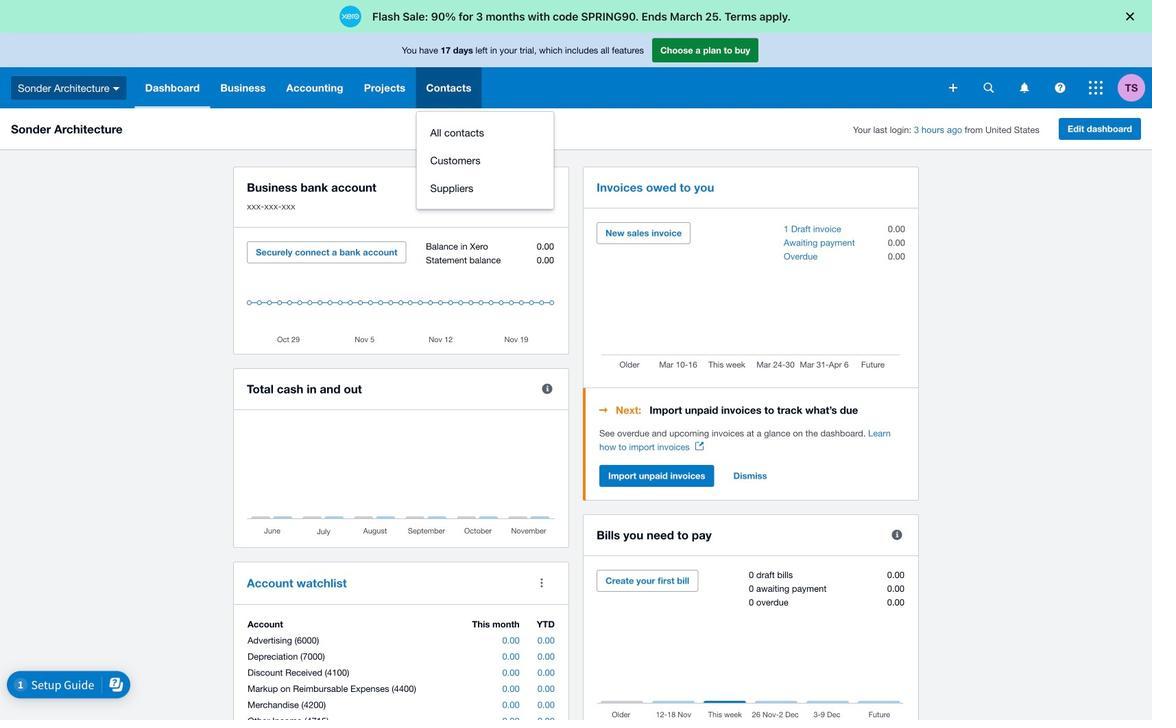 Task type: describe. For each thing, give the bounding box(es) containing it.
empty state bank feed widget with a tooltip explaining the feature. includes a 'securely connect a bank account' button and a data-less flat line graph marking four weekly dates, indicating future account balance tracking. image
[[247, 241, 556, 344]]

empty state of the bills widget with a 'create your first bill' button and an unpopulated column graph. image
[[597, 570, 906, 720]]



Task type: vqa. For each thing, say whether or not it's contained in the screenshot.
Empty state Bank Feed widget with a tooltip explaining the feature. Includes a 'Securely connect a bank account' button and a data-less flat line graph marking four weekly dates, indicating future account balance tracking. image
yes



Task type: locate. For each thing, give the bounding box(es) containing it.
1 horizontal spatial svg image
[[1089, 81, 1103, 95]]

panel body document
[[600, 427, 906, 454], [600, 427, 906, 454]]

group
[[417, 112, 554, 209]]

dialog
[[0, 0, 1153, 33]]

empty state widget for the total cash in and out feature, displaying a column graph summarising bank transaction data as total money in versus total money out across all connected bank accounts, enabling a visual comparison of the two amounts. image
[[247, 424, 556, 537]]

list box
[[417, 112, 554, 210]]

accounts watchlist options image
[[528, 569, 556, 597]]

heading
[[600, 402, 906, 418]]

svg image
[[1089, 81, 1103, 95], [984, 83, 994, 93]]

opens in a new tab image
[[696, 442, 704, 450]]

svg image
[[1020, 83, 1029, 93], [1055, 83, 1066, 93], [949, 84, 958, 92], [113, 87, 120, 90]]

banner
[[0, 33, 1153, 210]]

0 horizontal spatial svg image
[[984, 83, 994, 93]]



